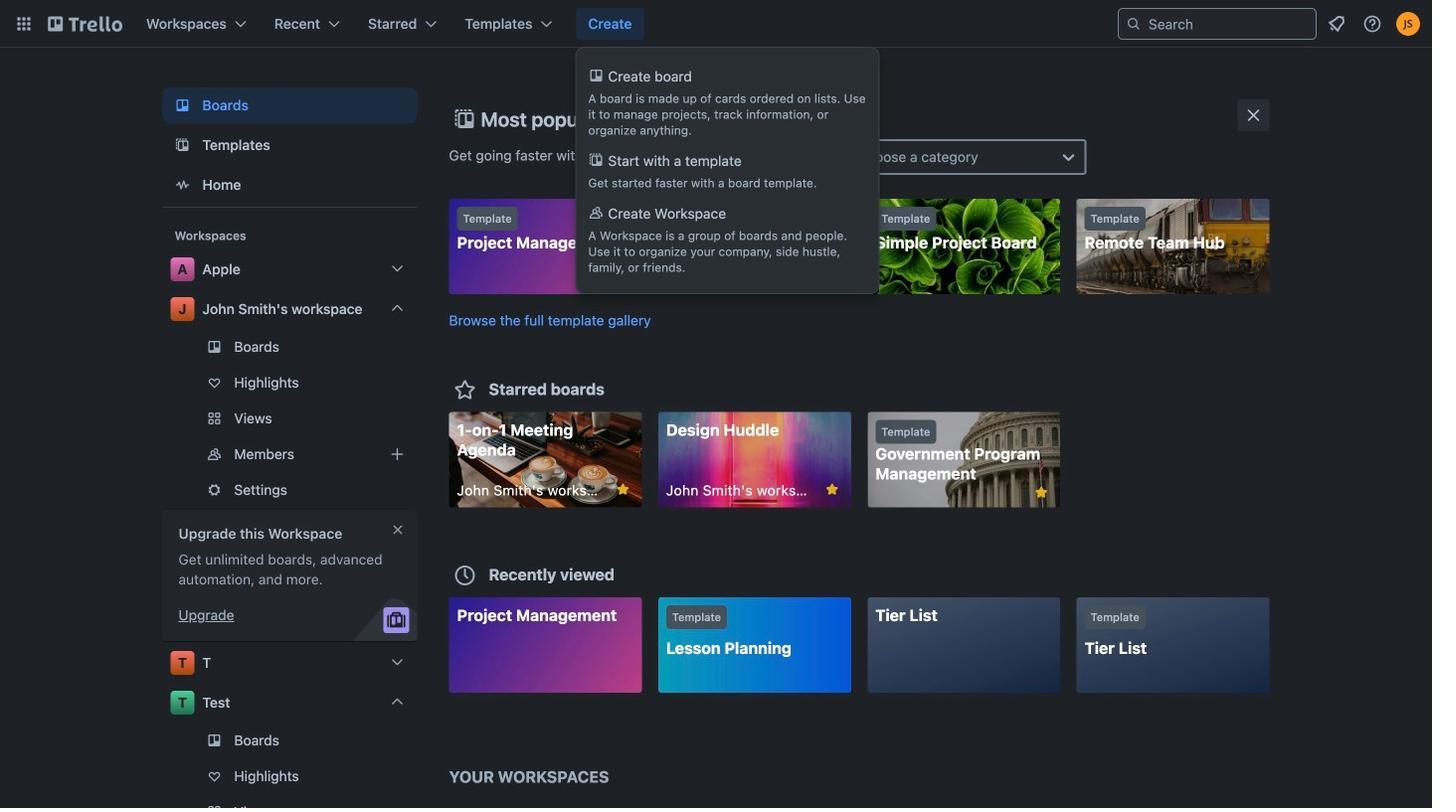 Task type: locate. For each thing, give the bounding box(es) containing it.
0 notifications image
[[1325, 12, 1349, 36]]

board image
[[171, 93, 194, 117]]

back to home image
[[48, 8, 122, 40]]

primary element
[[0, 0, 1432, 48]]



Task type: vqa. For each thing, say whether or not it's contained in the screenshot.
the middle Table
no



Task type: describe. For each thing, give the bounding box(es) containing it.
Search field
[[1142, 10, 1316, 38]]

john smith (johnsmith38824343) image
[[1396, 12, 1420, 36]]

add image
[[385, 443, 409, 466]]

click to unstar this board. it will be removed from your starred list. image
[[614, 481, 632, 499]]

search image
[[1126, 16, 1142, 32]]

template board image
[[171, 133, 194, 157]]

home image
[[171, 173, 194, 197]]

open information menu image
[[1362, 14, 1382, 34]]

click to unstar this board. it will be removed from your starred list. image
[[823, 481, 841, 499]]



